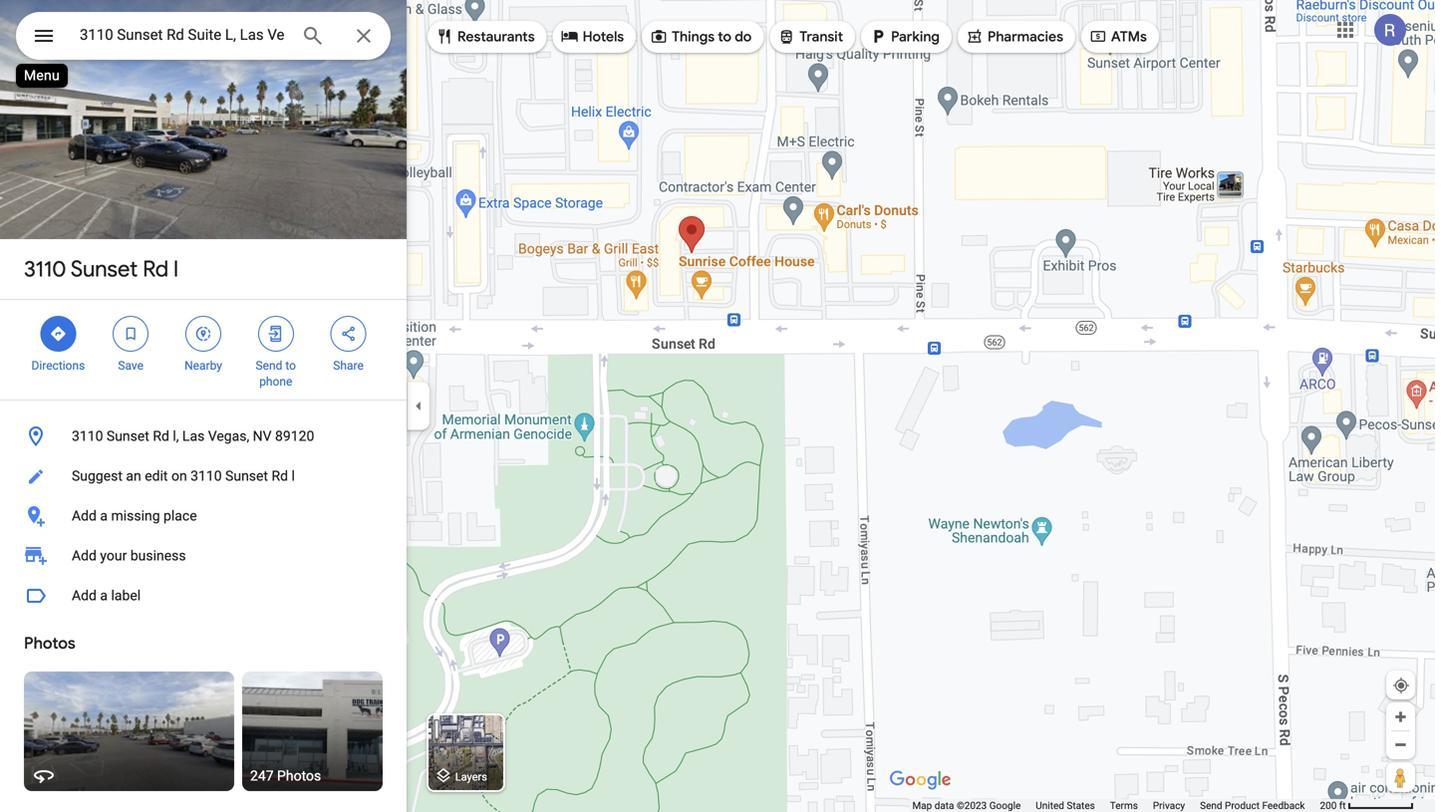 Task type: vqa. For each thing, say whether or not it's contained in the screenshot.
Actions for Montijo's Ranch RV Storage region
no



Task type: locate. For each thing, give the bounding box(es) containing it.
atms
[[1112, 28, 1147, 46]]

1 vertical spatial send
[[1201, 800, 1223, 812]]

247 photos button
[[242, 672, 383, 792]]

directions
[[31, 359, 85, 373]]

to left do
[[718, 28, 732, 46]]

photos down add a label
[[24, 634, 75, 654]]

photos
[[24, 634, 75, 654], [277, 768, 321, 785]]

sunset for l,
[[107, 428, 149, 445]]

send inside button
[[1201, 800, 1223, 812]]

2 vertical spatial add
[[72, 588, 97, 604]]

rd for l
[[143, 255, 169, 283]]

3110 sunset rd l
[[24, 255, 178, 283]]

0 vertical spatial 3110
[[24, 255, 66, 283]]

add down suggest
[[72, 508, 97, 524]]

2 horizontal spatial 3110
[[191, 468, 222, 485]]

3110 up 
[[24, 255, 66, 283]]

0 horizontal spatial photos
[[24, 634, 75, 654]]

3110 up suggest
[[72, 428, 103, 445]]

1 horizontal spatial to
[[718, 28, 732, 46]]

2 add from the top
[[72, 548, 97, 564]]

things
[[672, 28, 715, 46]]

send
[[256, 359, 283, 373], [1201, 800, 1223, 812]]

add a label
[[72, 588, 141, 604]]

google maps element
[[0, 0, 1436, 813]]

add left your
[[72, 548, 97, 564]]

©2023
[[957, 800, 987, 812]]

a left label
[[100, 588, 108, 604]]

ft
[[1340, 800, 1346, 812]]

1 horizontal spatial l
[[292, 468, 295, 485]]

1 vertical spatial sunset
[[107, 428, 149, 445]]

photos inside button
[[277, 768, 321, 785]]

none field inside 3110 sunset rd suite l, las vegas, nv 89120 field
[[80, 23, 285, 47]]

sunset up an on the left bottom of page
[[107, 428, 149, 445]]

pharmacies
[[988, 28, 1064, 46]]

footer
[[913, 800, 1321, 813]]

save
[[118, 359, 144, 373]]

3110 Sunset Rd Suite L, Las Vegas, NV 89120 field
[[16, 12, 391, 60]]

0 horizontal spatial 3110
[[24, 255, 66, 283]]

to inside  things to do
[[718, 28, 732, 46]]

add a label button
[[0, 576, 407, 616]]


[[1090, 25, 1108, 47]]

to up "phone"
[[286, 359, 296, 373]]

add
[[72, 508, 97, 524], [72, 548, 97, 564], [72, 588, 97, 604]]

show street view coverage image
[[1387, 763, 1416, 793]]

3110 right 'on'
[[191, 468, 222, 485]]

3 add from the top
[[72, 588, 97, 604]]

2 vertical spatial 3110
[[191, 468, 222, 485]]

privacy button
[[1153, 800, 1186, 813]]

2 a from the top
[[100, 588, 108, 604]]

2 vertical spatial rd
[[272, 468, 288, 485]]

footer inside google maps element
[[913, 800, 1321, 813]]


[[869, 25, 887, 47]]

send product feedback button
[[1201, 800, 1306, 813]]

0 vertical spatial l
[[174, 255, 178, 283]]

1 vertical spatial 3110
[[72, 428, 103, 445]]

l up actions for 3110 sunset rd l region
[[174, 255, 178, 283]]

0 vertical spatial sunset
[[71, 255, 138, 283]]

rd
[[143, 255, 169, 283], [153, 428, 169, 445], [272, 468, 288, 485]]

1 vertical spatial l
[[292, 468, 295, 485]]

footer containing map data ©2023 google
[[913, 800, 1321, 813]]

rd inside suggest an edit on 3110 sunset rd l button
[[272, 468, 288, 485]]

1 vertical spatial rd
[[153, 428, 169, 445]]

restaurants
[[458, 28, 535, 46]]

send left product
[[1201, 800, 1223, 812]]

rd inside 3110 sunset rd l, las vegas, nv 89120 button
[[153, 428, 169, 445]]

add your business
[[72, 548, 186, 564]]

1 vertical spatial add
[[72, 548, 97, 564]]

l
[[174, 255, 178, 283], [292, 468, 295, 485]]

a left missing
[[100, 508, 108, 524]]


[[122, 323, 140, 345]]

rd up actions for 3110 sunset rd l region
[[143, 255, 169, 283]]

map
[[913, 800, 932, 812]]

 hotels
[[561, 25, 624, 47]]

 parking
[[869, 25, 940, 47]]

google account: ruby anderson  
(rubyanndersson@gmail.com) image
[[1375, 14, 1407, 46]]

layers
[[455, 771, 487, 783]]

missing
[[111, 508, 160, 524]]

las
[[182, 428, 205, 445]]

sunset
[[71, 255, 138, 283], [107, 428, 149, 445], [225, 468, 268, 485]]

rd down the 89120
[[272, 468, 288, 485]]

None field
[[80, 23, 285, 47]]

0 vertical spatial a
[[100, 508, 108, 524]]

nv
[[253, 428, 272, 445]]

send up "phone"
[[256, 359, 283, 373]]

sunset down 'nv'
[[225, 468, 268, 485]]

0 horizontal spatial send
[[256, 359, 283, 373]]

1 horizontal spatial 3110
[[72, 428, 103, 445]]

1 horizontal spatial photos
[[277, 768, 321, 785]]


[[966, 25, 984, 47]]

0 vertical spatial to
[[718, 28, 732, 46]]


[[436, 25, 454, 47]]

send for send product feedback
[[1201, 800, 1223, 812]]

place
[[164, 508, 197, 524]]

a for missing
[[100, 508, 108, 524]]

transit
[[800, 28, 844, 46]]

add for add a missing place
[[72, 508, 97, 524]]

send product feedback
[[1201, 800, 1306, 812]]

0 vertical spatial add
[[72, 508, 97, 524]]

1 vertical spatial photos
[[277, 768, 321, 785]]

product
[[1225, 800, 1260, 812]]

rd left l,
[[153, 428, 169, 445]]

1 horizontal spatial send
[[1201, 800, 1223, 812]]

sunset up the 
[[71, 255, 138, 283]]

to
[[718, 28, 732, 46], [286, 359, 296, 373]]

l down the 89120
[[292, 468, 295, 485]]

0 horizontal spatial to
[[286, 359, 296, 373]]

1 vertical spatial to
[[286, 359, 296, 373]]


[[340, 323, 358, 345]]

show your location image
[[1393, 677, 1411, 695]]

suggest
[[72, 468, 123, 485]]

1 add from the top
[[72, 508, 97, 524]]

1 a from the top
[[100, 508, 108, 524]]

2 vertical spatial sunset
[[225, 468, 268, 485]]


[[650, 25, 668, 47]]

add for add a label
[[72, 588, 97, 604]]

a
[[100, 508, 108, 524], [100, 588, 108, 604]]

photos right "247"
[[277, 768, 321, 785]]

0 vertical spatial rd
[[143, 255, 169, 283]]

send inside send to phone
[[256, 359, 283, 373]]

3110
[[24, 255, 66, 283], [72, 428, 103, 445], [191, 468, 222, 485]]

states
[[1067, 800, 1095, 812]]

vegas,
[[208, 428, 249, 445]]

add for add your business
[[72, 548, 97, 564]]

3110 sunset rd l, las vegas, nv 89120
[[72, 428, 314, 445]]

privacy
[[1153, 800, 1186, 812]]

1 vertical spatial a
[[100, 588, 108, 604]]

add left label
[[72, 588, 97, 604]]

0 vertical spatial send
[[256, 359, 283, 373]]



Task type: describe. For each thing, give the bounding box(es) containing it.
parking
[[891, 28, 940, 46]]


[[267, 323, 285, 345]]

data
[[935, 800, 955, 812]]

terms
[[1110, 800, 1138, 812]]

your
[[100, 548, 127, 564]]


[[778, 25, 796, 47]]

add a missing place
[[72, 508, 197, 524]]

share
[[333, 359, 364, 373]]


[[49, 323, 67, 345]]

 atms
[[1090, 25, 1147, 47]]

united
[[1036, 800, 1065, 812]]

suggest an edit on 3110 sunset rd l button
[[0, 457, 407, 497]]

terms button
[[1110, 800, 1138, 813]]

hotels
[[583, 28, 624, 46]]


[[561, 25, 579, 47]]

united states
[[1036, 800, 1095, 812]]


[[32, 21, 56, 50]]

label
[[111, 588, 141, 604]]

add your business link
[[0, 536, 407, 576]]

send for send to phone
[[256, 359, 283, 373]]

3110 for 3110 sunset rd l, las vegas, nv 89120
[[72, 428, 103, 445]]

nearby
[[185, 359, 222, 373]]

a for label
[[100, 588, 108, 604]]

an
[[126, 468, 141, 485]]

200 ft
[[1321, 800, 1346, 812]]

collapse side panel image
[[408, 395, 430, 417]]

phone
[[259, 375, 292, 389]]

0 vertical spatial photos
[[24, 634, 75, 654]]

to inside send to phone
[[286, 359, 296, 373]]

united states button
[[1036, 800, 1095, 813]]

3110 sunset rd l main content
[[0, 0, 407, 813]]

zoom out image
[[1394, 738, 1409, 753]]

business
[[130, 548, 186, 564]]

 pharmacies
[[966, 25, 1064, 47]]

 search field
[[16, 12, 391, 64]]

0 horizontal spatial l
[[174, 255, 178, 283]]

3110 sunset rd l, las vegas, nv 89120 button
[[0, 417, 407, 457]]

l,
[[173, 428, 179, 445]]

l inside button
[[292, 468, 295, 485]]

rd for l,
[[153, 428, 169, 445]]

zoom in image
[[1394, 710, 1409, 725]]

247 photos
[[250, 768, 321, 785]]

add a missing place button
[[0, 497, 407, 536]]

sunset for l
[[71, 255, 138, 283]]

suggest an edit on 3110 sunset rd l
[[72, 468, 295, 485]]

map data ©2023 google
[[913, 800, 1021, 812]]

feedback
[[1263, 800, 1306, 812]]

on
[[171, 468, 187, 485]]

3110 for 3110 sunset rd l
[[24, 255, 66, 283]]

do
[[735, 28, 752, 46]]

send to phone
[[256, 359, 296, 389]]

200
[[1321, 800, 1337, 812]]


[[194, 323, 212, 345]]

actions for 3110 sunset rd l region
[[0, 300, 407, 400]]

200 ft button
[[1321, 800, 1415, 812]]

89120
[[275, 428, 314, 445]]

edit
[[145, 468, 168, 485]]

google
[[990, 800, 1021, 812]]

 transit
[[778, 25, 844, 47]]

247
[[250, 768, 274, 785]]

 things to do
[[650, 25, 752, 47]]

 restaurants
[[436, 25, 535, 47]]

 button
[[16, 12, 72, 64]]



